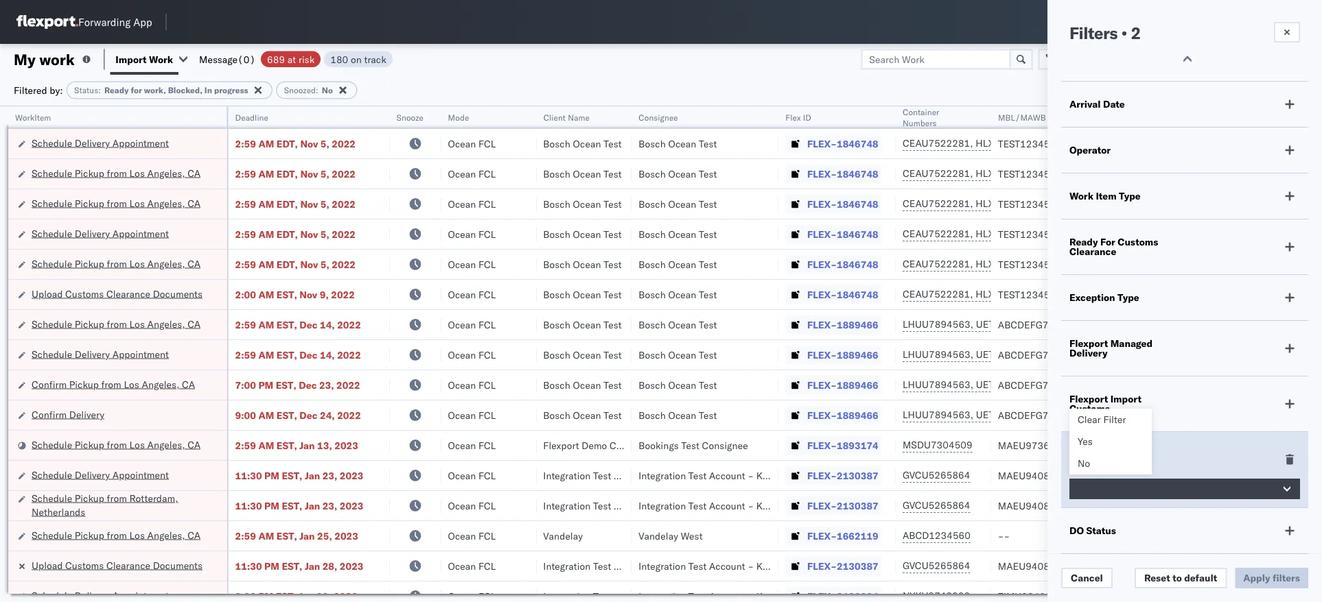 Task type: vqa. For each thing, say whether or not it's contained in the screenshot.
14th Ocean FCL from the top
yes



Task type: describe. For each thing, give the bounding box(es) containing it.
schedule delivery appointment for 11:30 pm est, jan 23, 2023
[[32, 469, 169, 481]]

delivery for first schedule delivery appointment button from the top of the page
[[75, 137, 110, 149]]

upload customs clearance documents button
[[32, 287, 202, 302]]

11 ocean fcl from the top
[[448, 440, 496, 452]]

6 ceau7522281, hlxu6269489, hlxu8034992 from the top
[[903, 288, 1116, 300]]

4 hlxu6269489, from the top
[[976, 228, 1046, 240]]

filtered
[[14, 84, 47, 96]]

6 hlxu6269489, from the top
[[976, 288, 1046, 300]]

1 fcl from the top
[[478, 138, 496, 150]]

flex
[[785, 112, 801, 123]]

2022 for confirm delivery button on the left bottom
[[337, 409, 361, 421]]

est, down the 2:59 am est, jan 25, 2023
[[282, 560, 302, 572]]

--
[[998, 530, 1010, 542]]

1662119
[[837, 530, 878, 542]]

3 integration test account - karl lagerfeld from the top
[[639, 560, 817, 572]]

3 gvcu5265864 from the top
[[903, 560, 970, 572]]

2 karl from the top
[[756, 500, 774, 512]]

13,
[[317, 440, 332, 452]]

schedule pickup from rotterdam, netherlands button
[[32, 492, 209, 521]]

bookings
[[639, 440, 679, 452]]

1 flex- from the top
[[807, 138, 837, 150]]

11 fcl from the top
[[478, 440, 496, 452]]

mode
[[448, 112, 469, 123]]

schedule pickup from rotterdam, netherlands
[[32, 493, 178, 518]]

transit
[[1104, 459, 1136, 471]]

1 2130387 from the top
[[837, 470, 878, 482]]

flex id
[[785, 112, 811, 123]]

est, up 2:59 am est, jan 13, 2023
[[277, 409, 297, 421]]

flexport import customs
[[1069, 393, 1141, 415]]

risk
[[299, 53, 315, 65]]

1 test123456 from the top
[[998, 138, 1056, 150]]

1 account from the top
[[709, 470, 745, 482]]

4 ocean fcl from the top
[[448, 228, 496, 240]]

2:59 am est, jan 25, 2023
[[235, 530, 358, 542]]

9:00 am est, dec 24, 2022
[[235, 409, 361, 421]]

3 edt, from the top
[[277, 198, 298, 210]]

do
[[1069, 525, 1084, 537]]

3 integration from the top
[[639, 560, 686, 572]]

3 maeu9408431 from the top
[[998, 560, 1067, 572]]

am for upload customs clearance documents button
[[258, 289, 274, 301]]

5 edt, from the top
[[277, 258, 298, 270]]

resize handle column header for deadline button
[[373, 106, 390, 603]]

3 flex-2130387 from the top
[[807, 560, 878, 572]]

do status
[[1069, 525, 1116, 537]]

dec for schedule delivery appointment
[[300, 349, 317, 361]]

2:59 for 3rd schedule pickup from los angeles, ca button from the bottom of the page
[[235, 319, 256, 331]]

confirm delivery link
[[32, 408, 104, 422]]

test123456 for schedule delivery appointment button associated with 2:59 am edt, nov 5, 2022
[[998, 228, 1056, 240]]

appointment for 2:59 am est, dec 14, 2022
[[112, 348, 169, 360]]

consignee for flexport demo consignee
[[610, 440, 656, 452]]

client name button
[[536, 109, 618, 123]]

flex-1846748 for fifth schedule pickup from los angeles, ca button from the bottom of the page
[[807, 198, 878, 210]]

container numbers button
[[896, 104, 977, 128]]

1 11:30 pm est, jan 23, 2023 from the top
[[235, 470, 363, 482]]

2023 up the 2:59 am est, jan 25, 2023
[[340, 500, 363, 512]]

schedule for 11:30 pm est, jan 23, 2023 schedule delivery appointment button
[[32, 469, 72, 481]]

13 flex- from the top
[[807, 500, 837, 512]]

3 resize handle column header from the left
[[425, 106, 441, 603]]

5, for fifth schedule pickup from los angeles, ca button from the bottom of the page
[[320, 198, 329, 210]]

west
[[681, 530, 703, 542]]

1 2:59 am edt, nov 5, 2022 from the top
[[235, 138, 356, 150]]

for
[[131, 85, 142, 95]]

2 schedule pickup from los angeles, ca button from the top
[[32, 197, 201, 212]]

schedule pickup from los angeles, ca link for 3rd schedule pickup from los angeles, ca button from the bottom of the page
[[32, 317, 201, 331]]

1 schedule delivery appointment button from the top
[[32, 136, 169, 151]]

in
[[204, 85, 212, 95]]

confirm pickup from los angeles, ca button
[[32, 378, 195, 393]]

by:
[[50, 84, 63, 96]]

2 schedule pickup from los angeles, ca from the top
[[32, 197, 201, 209]]

2
[[1131, 23, 1141, 43]]

3 ocean fcl from the top
[[448, 198, 496, 210]]

ca for first schedule pickup from los angeles, ca button from the bottom of the page
[[188, 530, 201, 542]]

2:59 am edt, nov 5, 2022 for 1st schedule pickup from los angeles, ca button from the top of the page
[[235, 168, 356, 180]]

ca for 1st schedule pickup from los angeles, ca button from the top of the page
[[188, 167, 201, 179]]

4 schedule pickup from los angeles, ca button from the top
[[32, 317, 201, 333]]

5, for schedule delivery appointment button associated with 2:59 am edt, nov 5, 2022
[[320, 228, 329, 240]]

schedule for schedule pickup from rotterdam, netherlands button
[[32, 493, 72, 505]]

gaurav jawla
[[1181, 168, 1238, 180]]

5 schedule delivery appointment link from the top
[[32, 589, 169, 603]]

workitem
[[15, 112, 51, 123]]

2022 for 1st schedule pickup from los angeles, ca button from the top of the page
[[332, 168, 356, 180]]

4 flex- from the top
[[807, 228, 837, 240]]

6 flex- from the top
[[807, 289, 837, 301]]

jan up 25,
[[305, 500, 320, 512]]

7:00 pm est, dec 23, 2022
[[235, 379, 360, 391]]

gaurav
[[1181, 168, 1212, 180]]

(0)
[[238, 53, 255, 65]]

consignee button
[[632, 109, 765, 123]]

: for snoozed
[[316, 85, 318, 95]]

on
[[351, 53, 362, 65]]

5 fcl from the top
[[478, 258, 496, 270]]

work
[[39, 50, 75, 69]]

mbl/mawb numbers
[[998, 112, 1082, 123]]

0 horizontal spatial import
[[116, 53, 147, 65]]

choi
[[1224, 470, 1244, 482]]

track
[[364, 53, 386, 65]]

2 fcl from the top
[[478, 168, 496, 180]]

moving
[[1110, 449, 1144, 461]]

schedule delivery appointment link for 2:59 am est, dec 14, 2022
[[32, 348, 169, 361]]

yes
[[1078, 436, 1093, 448]]

3 11:30 from the top
[[235, 560, 262, 572]]

11:30 pm est, jan 28, 2023
[[235, 560, 363, 572]]

3 2130387 from the top
[[837, 560, 878, 572]]

filters
[[1069, 23, 1118, 43]]

jan left 25,
[[300, 530, 315, 542]]

est, down '2:00 am est, nov 9, 2022'
[[277, 319, 297, 331]]

1846748 for schedule delivery appointment button associated with 2:59 am edt, nov 5, 2022
[[837, 228, 878, 240]]

schedule pickup from los angeles, ca link for first schedule pickup from los angeles, ca button from the bottom of the page
[[32, 529, 201, 543]]

0 horizontal spatial status
[[74, 85, 98, 95]]

pm up the 2:59 am est, jan 25, 2023
[[264, 500, 279, 512]]

for
[[1100, 236, 1115, 248]]

confirm pickup from los angeles, ca link
[[32, 378, 195, 392]]

app
[[133, 15, 152, 28]]

5 2:59 from the top
[[235, 258, 256, 270]]

2 gvcu5265864 from the top
[[903, 500, 970, 512]]

6 fcl from the top
[[478, 289, 496, 301]]

14 ocean fcl from the top
[[448, 530, 496, 542]]

filters • 2
[[1069, 23, 1141, 43]]

2022 for 3rd schedule pickup from los angeles, ca button from the bottom of the page
[[337, 319, 361, 331]]

Search Shipments (/) text field
[[1059, 12, 1192, 32]]

test123456 for fifth schedule pickup from los angeles, ca button from the bottom of the page
[[998, 198, 1056, 210]]

abcd1234560
[[903, 530, 971, 542]]

1889466 for schedule pickup from los angeles, ca
[[837, 319, 878, 331]]

container numbers
[[903, 107, 939, 128]]

customs inside "ready for customs clearance"
[[1118, 236, 1158, 248]]

2:59 for schedule delivery appointment button associated with 2:59 am edt, nov 5, 2022
[[235, 228, 256, 240]]

2:59 am est, jan 13, 2023
[[235, 440, 358, 452]]

lhuu7894563, uetu5238478 for schedule delivery appointment
[[903, 349, 1043, 361]]

ceau7522281, for fifth schedule pickup from los angeles, ca button from the bottom of the page
[[903, 198, 973, 210]]

24,
[[320, 409, 335, 421]]

lhuu7894563, uetu5238478 for confirm pickup from los angeles, ca
[[903, 379, 1043, 391]]

4 fcl from the top
[[478, 228, 496, 240]]

forwarding
[[78, 15, 131, 28]]

my
[[14, 50, 36, 69]]

snoozed
[[284, 85, 316, 95]]

est, up 9:00 am est, dec 24, 2022
[[276, 379, 296, 391]]

2:59 for 1st schedule pickup from los angeles, ca button from the top of the page
[[235, 168, 256, 180]]

14 fcl from the top
[[478, 530, 496, 542]]

1 11:30 from the top
[[235, 470, 262, 482]]

10 resize handle column header from the left
[[1253, 106, 1270, 603]]

lhuu7894563, uetu5238478 for schedule pickup from los angeles, ca
[[903, 319, 1043, 331]]

0 vertical spatial no
[[322, 85, 333, 95]]

am for schedule delivery appointment button associated with 2:59 am edt, nov 5, 2022
[[258, 228, 274, 240]]

customs inside button
[[65, 288, 104, 300]]

5 hlxu6269489, from the top
[[976, 258, 1046, 270]]

flexport. image
[[16, 15, 78, 29]]

from for 'schedule pickup from los angeles, ca' link corresponding to third schedule pickup from los angeles, ca button
[[107, 258, 127, 270]]

flex-1893174
[[807, 440, 878, 452]]

abcdefg78456546 for confirm delivery
[[998, 409, 1090, 421]]

1846748 for fifth schedule pickup from los angeles, ca button from the bottom of the page
[[837, 198, 878, 210]]

uetu5238478 for schedule delivery appointment
[[976, 349, 1043, 361]]

work item type
[[1069, 190, 1141, 202]]

5 hlxu8034992 from the top
[[1048, 258, 1116, 270]]

5 am from the top
[[258, 258, 274, 270]]

clear filter
[[1078, 414, 1126, 426]]

10 flex- from the top
[[807, 409, 837, 421]]

schedule for schedule delivery appointment button associated with 2:59 am edt, nov 5, 2022
[[32, 228, 72, 240]]

import inside flexport import customs
[[1110, 393, 1141, 405]]

msdu7304509
[[903, 439, 972, 451]]

1 2:59 from the top
[[235, 138, 256, 150]]

6 ocean fcl from the top
[[448, 289, 496, 301]]

2023 right 25,
[[334, 530, 358, 542]]

5 schedule pickup from los angeles, ca from the top
[[32, 439, 201, 451]]

15 fcl from the top
[[478, 560, 496, 572]]

reset to default button
[[1135, 568, 1227, 589]]

6 schedule pickup from los angeles, ca from the top
[[32, 530, 201, 542]]

schedule for 1st schedule delivery appointment button from the bottom of the page
[[32, 590, 72, 602]]

dec for schedule pickup from los angeles, ca
[[300, 319, 317, 331]]

flex-1889466 for confirm pickup from los angeles, ca
[[807, 379, 878, 391]]

3 ceau7522281, hlxu6269489, hlxu8034992 from the top
[[903, 198, 1116, 210]]

bookings test consignee
[[639, 440, 748, 452]]

3 flex- from the top
[[807, 198, 837, 210]]

0 vertical spatial type
[[1119, 190, 1141, 202]]

689 at risk
[[267, 53, 315, 65]]

list box containing clear filter
[[1069, 409, 1152, 475]]

3 karl from the top
[[756, 560, 774, 572]]

confirm delivery button
[[32, 408, 104, 423]]

est, left 9, on the top left of page
[[277, 289, 297, 301]]

schedule pickup from rotterdam, netherlands link
[[32, 492, 209, 519]]

5 1846748 from the top
[[837, 258, 878, 270]]

mbl/mawb numbers button
[[991, 109, 1161, 123]]

arrival date
[[1069, 98, 1125, 110]]

schedule pickup from los angeles, ca link for third schedule pickup from los angeles, ca button
[[32, 257, 201, 271]]

schedule for 3rd schedule pickup from los angeles, ca button from the bottom of the page
[[32, 318, 72, 330]]

180 on track
[[330, 53, 386, 65]]

ca for confirm pickup from los angeles, ca button
[[182, 379, 195, 391]]

2022 for confirm pickup from los angeles, ca button
[[336, 379, 360, 391]]

inbond
[[1069, 459, 1102, 471]]

message
[[199, 53, 238, 65]]

uetu5238478 for confirm pickup from los angeles, ca
[[976, 379, 1043, 391]]

flexport moving inbond transit
[[1069, 449, 1144, 471]]

pm down the 2:59 am est, jan 25, 2023
[[264, 560, 279, 572]]

jaehyung choi - test origin agen
[[1181, 470, 1322, 482]]

2 hlxu6269489, from the top
[[976, 167, 1046, 180]]

status : ready for work, blocked, in progress
[[74, 85, 248, 95]]

3 schedule pickup from los angeles, ca from the top
[[32, 258, 201, 270]]

23, for confirm pickup from los angeles, ca
[[319, 379, 334, 391]]

5 schedule pickup from los angeles, ca button from the top
[[32, 438, 201, 453]]

delivery for 11:30 pm est, jan 23, 2023 schedule delivery appointment button
[[75, 469, 110, 481]]

12 ocean fcl from the top
[[448, 470, 496, 482]]

2:59 am edt, nov 5, 2022 for fifth schedule pickup from los angeles, ca button from the bottom of the page
[[235, 198, 356, 210]]

confirm pickup from los angeles, ca
[[32, 379, 195, 391]]

filtered by:
[[14, 84, 63, 96]]

8 fcl from the top
[[478, 349, 496, 361]]

ca for second schedule pickup from los angeles, ca button from the bottom of the page
[[188, 439, 201, 451]]

2 account from the top
[[709, 500, 745, 512]]

5 schedule delivery appointment from the top
[[32, 590, 169, 602]]

5 ceau7522281, from the top
[[903, 258, 973, 270]]

8 flex- from the top
[[807, 349, 837, 361]]

no inside list box
[[1078, 458, 1090, 470]]

0 horizontal spatial ready
[[104, 85, 129, 95]]

1 gvcu5265864 from the top
[[903, 470, 970, 482]]

1889466 for confirm pickup from los angeles, ca
[[837, 379, 878, 391]]

progress
[[214, 85, 248, 95]]

2 11:30 pm est, jan 23, 2023 from the top
[[235, 500, 363, 512]]

lhuu7894563, for confirm pickup from los angeles, ca
[[903, 379, 973, 391]]

schedule for first schedule pickup from los angeles, ca button from the bottom of the page
[[32, 530, 72, 542]]

vandelay for vandelay west
[[639, 530, 678, 542]]

est, up 7:00 pm est, dec 23, 2022
[[277, 349, 297, 361]]

11 flex- from the top
[[807, 440, 837, 452]]

4 schedule pickup from los angeles, ca from the top
[[32, 318, 201, 330]]

los for first schedule pickup from los angeles, ca button from the bottom of the page
[[129, 530, 145, 542]]

flexport for flexport moving inbond transit
[[1069, 449, 1108, 461]]

delivery for confirm delivery button on the left bottom
[[69, 409, 104, 421]]

cancel
[[1071, 572, 1103, 584]]

resize handle column header for mbl/mawb numbers button
[[1158, 106, 1174, 603]]

pm down 2:59 am est, jan 13, 2023
[[264, 470, 279, 482]]

from for 'schedule pickup from los angeles, ca' link for second schedule pickup from los angeles, ca button from the bottom of the page
[[107, 439, 127, 451]]

2 flex-2130387 from the top
[[807, 500, 878, 512]]

angeles, for fifth schedule pickup from los angeles, ca button from the bottom of the page
[[147, 197, 185, 209]]

cancel button
[[1061, 568, 1113, 589]]

2023 down 2:59 am est, jan 13, 2023
[[340, 470, 363, 482]]

2 integration test account - karl lagerfeld from the top
[[639, 500, 817, 512]]

uetu5238478 for confirm delivery
[[976, 409, 1043, 421]]

mbl/mawb
[[998, 112, 1046, 123]]

3 schedule pickup from los angeles, ca button from the top
[[32, 257, 201, 272]]

25,
[[317, 530, 332, 542]]

2 lagerfeld from the top
[[776, 500, 817, 512]]

message (0)
[[199, 53, 255, 65]]

3 lagerfeld from the top
[[776, 560, 817, 572]]

flex id button
[[778, 109, 882, 123]]

managed
[[1110, 338, 1153, 350]]

reset
[[1144, 572, 1170, 584]]

demo
[[582, 440, 607, 452]]

delivery for 1st schedule delivery appointment button from the bottom of the page
[[75, 590, 110, 602]]

exception type
[[1069, 292, 1139, 304]]

9,
[[320, 289, 329, 301]]

1 vertical spatial type
[[1118, 292, 1139, 304]]

1 schedule delivery appointment from the top
[[32, 137, 169, 149]]

origin
[[1276, 470, 1302, 482]]

7 fcl from the top
[[478, 319, 496, 331]]

2 vertical spatial 23,
[[322, 500, 337, 512]]

1 appointment from the top
[[112, 137, 169, 149]]

2 upload customs clearance documents link from the top
[[32, 559, 202, 573]]

from for "confirm pickup from los angeles, ca" link
[[101, 379, 121, 391]]



Task type: locate. For each thing, give the bounding box(es) containing it.
1 resize handle column header from the left
[[210, 106, 227, 603]]

maeu9408431 down --
[[998, 560, 1067, 572]]

flex-1889466 for schedule delivery appointment
[[807, 349, 878, 361]]

flexport left demo
[[543, 440, 579, 452]]

11:30 down 2:59 am est, jan 13, 2023
[[235, 470, 262, 482]]

1 lagerfeld from the top
[[776, 470, 817, 482]]

am for 1st schedule pickup from los angeles, ca button from the top of the page
[[258, 168, 274, 180]]

maeu9736123
[[998, 440, 1067, 452]]

6 schedule pickup from los angeles, ca button from the top
[[32, 529, 201, 544]]

forwarding app
[[78, 15, 152, 28]]

lagerfeld
[[776, 470, 817, 482], [776, 500, 817, 512], [776, 560, 817, 572]]

filter
[[1103, 414, 1126, 426]]

0 vertical spatial status
[[74, 85, 98, 95]]

1 flex-1846748 from the top
[[807, 138, 878, 150]]

0 vertical spatial maeu9408431
[[998, 470, 1067, 482]]

jan left 28,
[[305, 560, 320, 572]]

schedule pickup from los angeles, ca link for second schedule pickup from los angeles, ca button from the bottom of the page
[[32, 438, 201, 452]]

date
[[1103, 98, 1125, 110]]

lhuu7894563, for schedule pickup from los angeles, ca
[[903, 319, 973, 331]]

11:30 up the 2:59 am est, jan 25, 2023
[[235, 500, 262, 512]]

angeles, for 1st schedule pickup from los angeles, ca button from the top of the page
[[147, 167, 185, 179]]

1 upload customs clearance documents link from the top
[[32, 287, 202, 301]]

1 vertical spatial upload customs clearance documents
[[32, 560, 202, 572]]

flex-1846748 for upload customs clearance documents button
[[807, 289, 878, 301]]

1 vertical spatial upload customs clearance documents link
[[32, 559, 202, 573]]

integration test account - karl lagerfeld up 'west'
[[639, 500, 817, 512]]

resize handle column header for the flex id button
[[879, 106, 896, 603]]

schedule for 1st schedule pickup from los angeles, ca button from the top of the page
[[32, 167, 72, 179]]

4 schedule delivery appointment from the top
[[32, 469, 169, 481]]

: up 'workitem' button
[[98, 85, 101, 95]]

test123456 for upload customs clearance documents button
[[998, 289, 1056, 301]]

hlxu8034992 down operator
[[1048, 167, 1116, 180]]

angeles, for confirm pickup from los angeles, ca button
[[142, 379, 179, 391]]

no down yes
[[1078, 458, 1090, 470]]

0 vertical spatial 11:30 pm est, jan 23, 2023
[[235, 470, 363, 482]]

from for 3rd schedule pickup from los angeles, ca button from the bottom of the page 'schedule pickup from los angeles, ca' link
[[107, 318, 127, 330]]

0 vertical spatial 14,
[[320, 319, 335, 331]]

flexport inside flexport moving inbond transit
[[1069, 449, 1108, 461]]

5 schedule pickup from los angeles, ca link from the top
[[32, 438, 201, 452]]

flex-1889466 for schedule pickup from los angeles, ca
[[807, 319, 878, 331]]

flex-1846748 for schedule delivery appointment button associated with 2:59 am edt, nov 5, 2022
[[807, 228, 878, 240]]

los for third schedule pickup from los angeles, ca button
[[129, 258, 145, 270]]

actions
[[1278, 112, 1306, 123]]

6 hlxu8034992 from the top
[[1048, 288, 1116, 300]]

1889466 for confirm delivery
[[837, 409, 878, 421]]

ceau7522281, for schedule delivery appointment button associated with 2:59 am edt, nov 5, 2022
[[903, 228, 973, 240]]

1 vertical spatial 11:30 pm est, jan 23, 2023
[[235, 500, 363, 512]]

nov for 1st schedule pickup from los angeles, ca button from the top of the page
[[300, 168, 318, 180]]

0 vertical spatial 23,
[[319, 379, 334, 391]]

6 schedule pickup from los angeles, ca link from the top
[[32, 529, 201, 543]]

5 2:59 am edt, nov 5, 2022 from the top
[[235, 258, 356, 270]]

0 vertical spatial integration test account - karl lagerfeld
[[639, 470, 817, 482]]

container
[[903, 107, 939, 117]]

delivery inside confirm delivery link
[[69, 409, 104, 421]]

flex-1889466 for confirm delivery
[[807, 409, 878, 421]]

11 resize handle column header from the left
[[1297, 106, 1314, 603]]

lagerfeld down flex-1662119
[[776, 560, 817, 572]]

hlxu8034992 down for
[[1048, 258, 1116, 270]]

1 hlxu8034992 from the top
[[1048, 137, 1116, 149]]

3 hlxu8034992 from the top
[[1048, 198, 1116, 210]]

6 2:59 from the top
[[235, 319, 256, 331]]

2:00
[[235, 289, 256, 301]]

4 flex-1889466 from the top
[[807, 409, 878, 421]]

11:30 down the 2:59 am est, jan 25, 2023
[[235, 560, 262, 572]]

schedule for schedule delivery appointment button associated with 2:59 am est, dec 14, 2022
[[32, 348, 72, 360]]

status right by: on the top left
[[74, 85, 98, 95]]

deadline button
[[228, 109, 376, 123]]

flexport left managed
[[1069, 338, 1108, 350]]

2 schedule pickup from los angeles, ca link from the top
[[32, 197, 201, 210]]

2 vertical spatial 2130387
[[837, 560, 878, 572]]

work,
[[144, 85, 166, 95]]

5 flex- from the top
[[807, 258, 837, 270]]

2130387 up 1662119
[[837, 500, 878, 512]]

flexport demo consignee
[[543, 440, 656, 452]]

type right item
[[1119, 190, 1141, 202]]

2 confirm from the top
[[32, 409, 67, 421]]

1 ceau7522281, from the top
[[903, 137, 973, 149]]

689
[[267, 53, 285, 65]]

8 schedule from the top
[[32, 439, 72, 451]]

schedule delivery appointment button for 2:59 am est, dec 14, 2022
[[32, 348, 169, 363]]

2130387 down 1662119
[[837, 560, 878, 572]]

0 vertical spatial clearance
[[1069, 246, 1116, 258]]

6 resize handle column header from the left
[[762, 106, 778, 603]]

pm right 7:00
[[258, 379, 273, 391]]

2 uetu5238478 from the top
[[976, 349, 1043, 361]]

dec for confirm delivery
[[300, 409, 317, 421]]

account
[[709, 470, 745, 482], [709, 500, 745, 512], [709, 560, 745, 572]]

ocean fcl
[[448, 138, 496, 150], [448, 168, 496, 180], [448, 198, 496, 210], [448, 228, 496, 240], [448, 258, 496, 270], [448, 289, 496, 301], [448, 319, 496, 331], [448, 349, 496, 361], [448, 379, 496, 391], [448, 409, 496, 421], [448, 440, 496, 452], [448, 470, 496, 482], [448, 500, 496, 512], [448, 530, 496, 542], [448, 560, 496, 572]]

1 ceau7522281, hlxu6269489, hlxu8034992 from the top
[[903, 137, 1116, 149]]

forwarding app link
[[16, 15, 152, 29]]

4 appointment from the top
[[112, 469, 169, 481]]

schedule delivery appointment for 2:59 am edt, nov 5, 2022
[[32, 228, 169, 240]]

lagerfeld up flex-1662119
[[776, 500, 817, 512]]

23, up 25,
[[322, 500, 337, 512]]

schedule inside schedule pickup from rotterdam, netherlands
[[32, 493, 72, 505]]

am for confirm delivery button on the left bottom
[[258, 409, 274, 421]]

1 karl from the top
[[756, 470, 774, 482]]

2 5, from the top
[[320, 168, 329, 180]]

3 hlxu6269489, from the top
[[976, 198, 1046, 210]]

integration down bookings
[[639, 470, 686, 482]]

0 vertical spatial 2:59 am est, dec 14, 2022
[[235, 319, 361, 331]]

5 test123456 from the top
[[998, 258, 1056, 270]]

ceau7522281, for upload customs clearance documents button
[[903, 288, 973, 300]]

0 vertical spatial gvcu5265864
[[903, 470, 970, 482]]

hlxu8034992 down "ready for customs clearance"
[[1048, 288, 1116, 300]]

schedule for second schedule pickup from los angeles, ca button from the bottom of the page
[[32, 439, 72, 451]]

resize handle column header for consignee button
[[762, 106, 778, 603]]

2:59 am edt, nov 5, 2022 for schedule delivery appointment button associated with 2:59 am edt, nov 5, 2022
[[235, 228, 356, 240]]

0 horizontal spatial :
[[98, 85, 101, 95]]

2022
[[332, 138, 356, 150], [332, 168, 356, 180], [332, 198, 356, 210], [332, 228, 356, 240], [332, 258, 356, 270], [331, 289, 355, 301], [337, 319, 361, 331], [337, 349, 361, 361], [336, 379, 360, 391], [337, 409, 361, 421]]

abcdefg78456546 for schedule pickup from los angeles, ca
[[998, 319, 1090, 331]]

2 test123456 from the top
[[998, 168, 1056, 180]]

flexport inside flexport managed delivery
[[1069, 338, 1108, 350]]

13 ocean fcl from the top
[[448, 500, 496, 512]]

1 horizontal spatial ready
[[1069, 236, 1098, 248]]

import work
[[116, 53, 173, 65]]

test
[[603, 138, 622, 150], [699, 138, 717, 150], [603, 168, 622, 180], [699, 168, 717, 180], [603, 198, 622, 210], [699, 198, 717, 210], [603, 228, 622, 240], [699, 228, 717, 240], [603, 258, 622, 270], [699, 258, 717, 270], [603, 289, 622, 301], [699, 289, 717, 301], [603, 319, 622, 331], [699, 319, 717, 331], [603, 349, 622, 361], [699, 349, 717, 361], [603, 379, 622, 391], [699, 379, 717, 391], [603, 409, 622, 421], [699, 409, 717, 421], [681, 440, 699, 452], [688, 470, 707, 482], [1255, 470, 1274, 482], [688, 500, 707, 512], [688, 560, 707, 572]]

2:59 for fifth schedule pickup from los angeles, ca button from the bottom of the page
[[235, 198, 256, 210]]

delivery for schedule delivery appointment button associated with 2:59 am est, dec 14, 2022
[[75, 348, 110, 360]]

nov for schedule delivery appointment button associated with 2:59 am edt, nov 5, 2022
[[300, 228, 318, 240]]

4 schedule delivery appointment button from the top
[[32, 468, 169, 484]]

15 ocean fcl from the top
[[448, 560, 496, 572]]

0 vertical spatial upload customs clearance documents
[[32, 288, 202, 300]]

snooze
[[397, 112, 424, 123]]

est, up the 2:59 am est, jan 25, 2023
[[282, 500, 302, 512]]

numbers down container
[[903, 118, 937, 128]]

1 vertical spatial 2130387
[[837, 500, 878, 512]]

1 vertical spatial lagerfeld
[[776, 500, 817, 512]]

ready
[[104, 85, 129, 95], [1069, 236, 1098, 248]]

1 vertical spatial integration
[[639, 500, 686, 512]]

dec left 24,
[[300, 409, 317, 421]]

28,
[[322, 560, 337, 572]]

2 vertical spatial flex-2130387
[[807, 560, 878, 572]]

1 horizontal spatial work
[[1069, 190, 1093, 202]]

0 horizontal spatial vandelay
[[543, 530, 583, 542]]

14, down 9, on the top left of page
[[320, 319, 335, 331]]

integration
[[639, 470, 686, 482], [639, 500, 686, 512], [639, 560, 686, 572]]

flexport inside flexport import customs
[[1069, 393, 1108, 405]]

flex-1846748 for 1st schedule pickup from los angeles, ca button from the top of the page
[[807, 168, 878, 180]]

1 vertical spatial karl
[[756, 500, 774, 512]]

schedule delivery appointment for 2:59 am est, dec 14, 2022
[[32, 348, 169, 360]]

schedule delivery appointment button for 2:59 am edt, nov 5, 2022
[[32, 227, 169, 242]]

nov for upload customs clearance documents button
[[300, 289, 317, 301]]

appointment for 2:59 am edt, nov 5, 2022
[[112, 228, 169, 240]]

1 vertical spatial upload
[[32, 560, 63, 572]]

vandelay west
[[639, 530, 703, 542]]

1 14, from the top
[[320, 319, 335, 331]]

hlxu8034992
[[1048, 137, 1116, 149], [1048, 167, 1116, 180], [1048, 198, 1116, 210], [1048, 228, 1116, 240], [1048, 258, 1116, 270], [1048, 288, 1116, 300]]

0 vertical spatial confirm
[[32, 379, 67, 391]]

flex-2130387 down flex-1893174
[[807, 470, 878, 482]]

1 vertical spatial integration test account - karl lagerfeld
[[639, 500, 817, 512]]

23, for schedule delivery appointment
[[322, 470, 337, 482]]

1 vertical spatial 23,
[[322, 470, 337, 482]]

dec for confirm pickup from los angeles, ca
[[299, 379, 317, 391]]

upload
[[32, 288, 63, 300], [32, 560, 63, 572]]

1 vertical spatial ready
[[1069, 236, 1098, 248]]

flexport down yes
[[1069, 449, 1108, 461]]

gvcu5265864 up abcd1234560
[[903, 500, 970, 512]]

4 2:59 am edt, nov 5, 2022 from the top
[[235, 228, 356, 240]]

clearance inside button
[[106, 288, 150, 300]]

clear
[[1078, 414, 1101, 426]]

angeles, for first schedule pickup from los angeles, ca button from the bottom of the page
[[147, 530, 185, 542]]

import up filter
[[1110, 393, 1141, 405]]

am
[[258, 138, 274, 150], [258, 168, 274, 180], [258, 198, 274, 210], [258, 228, 274, 240], [258, 258, 274, 270], [258, 289, 274, 301], [258, 319, 274, 331], [258, 349, 274, 361], [258, 409, 274, 421], [258, 440, 274, 452], [258, 530, 274, 542]]

23, down 13,
[[322, 470, 337, 482]]

6 am from the top
[[258, 289, 274, 301]]

0 vertical spatial upload customs clearance documents link
[[32, 287, 202, 301]]

from for 'schedule pickup from los angeles, ca' link associated with first schedule pickup from los angeles, ca button from the bottom of the page
[[107, 530, 127, 542]]

numbers for mbl/mawb numbers
[[1048, 112, 1082, 123]]

flexport
[[1069, 338, 1108, 350], [1069, 393, 1108, 405], [543, 440, 579, 452], [1069, 449, 1108, 461]]

dec down '2:00 am est, nov 9, 2022'
[[300, 319, 317, 331]]

2 documents from the top
[[153, 560, 202, 572]]

pickup
[[75, 167, 104, 179], [75, 197, 104, 209], [75, 258, 104, 270], [75, 318, 104, 330], [69, 379, 99, 391], [75, 439, 104, 451], [75, 493, 104, 505], [75, 530, 104, 542]]

-
[[748, 470, 754, 482], [1247, 470, 1253, 482], [748, 500, 754, 512], [998, 530, 1004, 542], [1004, 530, 1010, 542], [748, 560, 754, 572]]

2 vertical spatial integration
[[639, 560, 686, 572]]

am for fifth schedule pickup from los angeles, ca button from the bottom of the page
[[258, 198, 274, 210]]

angeles, for third schedule pickup from los angeles, ca button
[[147, 258, 185, 270]]

schedule delivery appointment link for 2:59 am edt, nov 5, 2022
[[32, 227, 169, 241]]

1 vertical spatial 2:59 am est, dec 14, 2022
[[235, 349, 361, 361]]

1 horizontal spatial numbers
[[1048, 112, 1082, 123]]

documents inside button
[[153, 288, 202, 300]]

23, up 24,
[[319, 379, 334, 391]]

0 vertical spatial account
[[709, 470, 745, 482]]

3 uetu5238478 from the top
[[976, 379, 1043, 391]]

2 vertical spatial gvcu5265864
[[903, 560, 970, 572]]

status
[[74, 85, 98, 95], [1086, 525, 1116, 537]]

flex-
[[807, 138, 837, 150], [807, 168, 837, 180], [807, 198, 837, 210], [807, 228, 837, 240], [807, 258, 837, 270], [807, 289, 837, 301], [807, 319, 837, 331], [807, 349, 837, 361], [807, 379, 837, 391], [807, 409, 837, 421], [807, 440, 837, 452], [807, 470, 837, 482], [807, 500, 837, 512], [807, 530, 837, 542], [807, 560, 837, 572]]

dec up 9:00 am est, dec 24, 2022
[[299, 379, 317, 391]]

0 vertical spatial ready
[[104, 85, 129, 95]]

7 am from the top
[[258, 319, 274, 331]]

vandelay for vandelay
[[543, 530, 583, 542]]

resize handle column header for container numbers button
[[975, 106, 991, 603]]

15 flex- from the top
[[807, 560, 837, 572]]

2 ocean fcl from the top
[[448, 168, 496, 180]]

numbers down arrival
[[1048, 112, 1082, 123]]

1 vertical spatial flex-2130387
[[807, 500, 878, 512]]

flex-2130387 up flex-1662119
[[807, 500, 878, 512]]

1 vertical spatial 11:30
[[235, 500, 262, 512]]

consignee inside consignee button
[[639, 112, 678, 123]]

2 upload from the top
[[32, 560, 63, 572]]

flexport up clear
[[1069, 393, 1108, 405]]

customs inside flexport import customs
[[1069, 403, 1110, 415]]

1889466
[[837, 319, 878, 331], [837, 349, 878, 361], [837, 379, 878, 391], [837, 409, 878, 421]]

los
[[129, 167, 145, 179], [129, 197, 145, 209], [129, 258, 145, 270], [129, 318, 145, 330], [124, 379, 139, 391], [129, 439, 145, 451], [129, 530, 145, 542]]

gvcu5265864 up the nyku9743990
[[903, 560, 970, 572]]

1 vertical spatial gvcu5265864
[[903, 500, 970, 512]]

schedule pickup from los angeles, ca link for fifth schedule pickup from los angeles, ca button from the bottom of the page
[[32, 197, 201, 210]]

integration up vandelay west
[[639, 500, 686, 512]]

hlxu8034992 up for
[[1048, 198, 1116, 210]]

hlxu8034992 down mbl/mawb numbers button
[[1048, 137, 1116, 149]]

hlxu8034992 down work item type
[[1048, 228, 1116, 240]]

am for schedule delivery appointment button associated with 2:59 am est, dec 14, 2022
[[258, 349, 274, 361]]

2 vertical spatial maeu9408431
[[998, 560, 1067, 572]]

1 horizontal spatial no
[[1078, 458, 1090, 470]]

numbers inside mbl/mawb numbers button
[[1048, 112, 1082, 123]]

3 abcdefg78456546 from the top
[[998, 379, 1090, 391]]

0 vertical spatial integration
[[639, 470, 686, 482]]

2:59 am est, dec 14, 2022 for schedule pickup from los angeles, ca
[[235, 319, 361, 331]]

confirm delivery
[[32, 409, 104, 421]]

1 integration from the top
[[639, 470, 686, 482]]

2 schedule from the top
[[32, 167, 72, 179]]

1 vertical spatial no
[[1078, 458, 1090, 470]]

23,
[[319, 379, 334, 391], [322, 470, 337, 482], [322, 500, 337, 512]]

1 vertical spatial clearance
[[106, 288, 150, 300]]

import up for
[[116, 53, 147, 65]]

2 vertical spatial 11:30
[[235, 560, 262, 572]]

2 vertical spatial account
[[709, 560, 745, 572]]

flexport for flexport import customs
[[1069, 393, 1108, 405]]

2 vertical spatial clearance
[[106, 560, 150, 572]]

from inside schedule pickup from rotterdam, netherlands
[[107, 493, 127, 505]]

1 vertical spatial maeu9408431
[[998, 500, 1067, 512]]

0 horizontal spatial numbers
[[903, 118, 937, 128]]

2023 right 28,
[[340, 560, 363, 572]]

11:30 pm est, jan 23, 2023
[[235, 470, 363, 482], [235, 500, 363, 512]]

no right snoozed in the left of the page
[[322, 85, 333, 95]]

1846748 for 1st schedule pickup from los angeles, ca button from the top of the page
[[837, 168, 878, 180]]

test123456
[[998, 138, 1056, 150], [998, 168, 1056, 180], [998, 198, 1056, 210], [998, 228, 1056, 240], [998, 258, 1056, 270], [998, 289, 1056, 301]]

confirm for confirm delivery
[[32, 409, 67, 421]]

4 2:59 from the top
[[235, 228, 256, 240]]

jan down 13,
[[305, 470, 320, 482]]

0 vertical spatial flex-2130387
[[807, 470, 878, 482]]

14, for schedule pickup from los angeles, ca
[[320, 319, 335, 331]]

lagerfeld down flex-1893174
[[776, 470, 817, 482]]

0 vertical spatial 2130387
[[837, 470, 878, 482]]

workitem button
[[8, 109, 213, 123]]

2:59 for schedule delivery appointment button associated with 2:59 am est, dec 14, 2022
[[235, 349, 256, 361]]

from for 'schedule pickup from los angeles, ca' link corresponding to 1st schedule pickup from los angeles, ca button from the top of the page
[[107, 167, 127, 179]]

maeu9408431 down the maeu9736123 on the bottom right of page
[[998, 470, 1067, 482]]

5, for 1st schedule pickup from los angeles, ca button from the top of the page
[[320, 168, 329, 180]]

1893174
[[837, 440, 878, 452]]

10 am from the top
[[258, 440, 274, 452]]

mode button
[[441, 109, 523, 123]]

2022 for fifth schedule pickup from los angeles, ca button from the bottom of the page
[[332, 198, 356, 210]]

from for schedule pickup from rotterdam, netherlands link
[[107, 493, 127, 505]]

abcdefg78456546 for confirm pickup from los angeles, ca
[[998, 379, 1090, 391]]

lhuu7894563, for confirm delivery
[[903, 409, 973, 421]]

ceau7522281, hlxu6269489, hlxu8034992
[[903, 137, 1116, 149], [903, 167, 1116, 180], [903, 198, 1116, 210], [903, 228, 1116, 240], [903, 258, 1116, 270], [903, 288, 1116, 300]]

am for second schedule pickup from los angeles, ca button from the bottom of the page
[[258, 440, 274, 452]]

angeles, for 3rd schedule pickup from los angeles, ca button from the bottom of the page
[[147, 318, 185, 330]]

ready inside "ready for customs clearance"
[[1069, 236, 1098, 248]]

est, down 9:00 am est, dec 24, 2022
[[277, 440, 297, 452]]

0 horizontal spatial no
[[322, 85, 333, 95]]

schedule delivery appointment button for 11:30 pm est, jan 23, 2023
[[32, 468, 169, 484]]

dec up 7:00 pm est, dec 23, 2022
[[300, 349, 317, 361]]

client name
[[543, 112, 589, 123]]

2130387
[[837, 470, 878, 482], [837, 500, 878, 512], [837, 560, 878, 572]]

flex-1893174 button
[[785, 436, 881, 455], [785, 436, 881, 455]]

2 flex-1846748 from the top
[[807, 168, 878, 180]]

lhuu7894563, for schedule delivery appointment
[[903, 349, 973, 361]]

1 schedule from the top
[[32, 137, 72, 149]]

reset to default
[[1144, 572, 1217, 584]]

upload inside button
[[32, 288, 63, 300]]

7 resize handle column header from the left
[[879, 106, 896, 603]]

1 horizontal spatial :
[[316, 85, 318, 95]]

1 horizontal spatial status
[[1086, 525, 1116, 537]]

numbers inside 'container numbers'
[[903, 118, 937, 128]]

2 vertical spatial lagerfeld
[[776, 560, 817, 572]]

0 vertical spatial import
[[116, 53, 147, 65]]

5 ocean fcl from the top
[[448, 258, 496, 270]]

clearance inside "ready for customs clearance"
[[1069, 246, 1116, 258]]

list box
[[1069, 409, 1152, 475]]

est, down 2:59 am est, jan 13, 2023
[[282, 470, 302, 482]]

1846748 for upload customs clearance documents button
[[837, 289, 878, 301]]

los for fifth schedule pickup from los angeles, ca button from the bottom of the page
[[129, 197, 145, 209]]

1 flex-2130387 from the top
[[807, 470, 878, 482]]

0 vertical spatial karl
[[756, 470, 774, 482]]

pickup inside schedule pickup from rotterdam, netherlands
[[75, 493, 104, 505]]

delivery inside flexport managed delivery
[[1069, 347, 1107, 359]]

integration test account - karl lagerfeld
[[639, 470, 817, 482], [639, 500, 817, 512], [639, 560, 817, 572]]

test123456 for 1st schedule pickup from los angeles, ca button from the top of the page
[[998, 168, 1056, 180]]

1889466 for schedule delivery appointment
[[837, 349, 878, 361]]

est, up 11:30 pm est, jan 28, 2023
[[277, 530, 297, 542]]

los for 1st schedule pickup from los angeles, ca button from the top of the page
[[129, 167, 145, 179]]

0 vertical spatial upload
[[32, 288, 63, 300]]

integration down vandelay west
[[639, 560, 686, 572]]

resize handle column header
[[210, 106, 227, 603], [373, 106, 390, 603], [425, 106, 441, 603], [520, 106, 536, 603], [615, 106, 632, 603], [762, 106, 778, 603], [879, 106, 896, 603], [975, 106, 991, 603], [1158, 106, 1174, 603], [1253, 106, 1270, 603], [1297, 106, 1314, 603]]

5 ceau7522281, hlxu6269489, hlxu8034992 from the top
[[903, 258, 1116, 270]]

ca for 3rd schedule pickup from los angeles, ca button from the bottom of the page
[[188, 318, 201, 330]]

ready for customs clearance
[[1069, 236, 1158, 258]]

3 schedule pickup from los angeles, ca link from the top
[[32, 257, 201, 271]]

2130387 down 1893174
[[837, 470, 878, 482]]

flex-2130387 button
[[785, 466, 881, 486], [785, 466, 881, 486], [785, 497, 881, 516], [785, 497, 881, 516], [785, 557, 881, 576], [785, 557, 881, 576]]

numbers for container numbers
[[903, 118, 937, 128]]

nov
[[300, 138, 318, 150], [300, 168, 318, 180], [300, 198, 318, 210], [300, 228, 318, 240], [300, 258, 318, 270], [300, 289, 317, 301]]

1 vertical spatial status
[[1086, 525, 1116, 537]]

no
[[322, 85, 333, 95], [1078, 458, 1090, 470]]

ceau7522281,
[[903, 137, 973, 149], [903, 167, 973, 180], [903, 198, 973, 210], [903, 228, 973, 240], [903, 258, 973, 270], [903, 288, 973, 300]]

flex-1846748 button
[[785, 134, 881, 153], [785, 134, 881, 153], [785, 164, 881, 184], [785, 164, 881, 184], [785, 195, 881, 214], [785, 195, 881, 214], [785, 225, 881, 244], [785, 225, 881, 244], [785, 255, 881, 274], [785, 255, 881, 274], [785, 285, 881, 304], [785, 285, 881, 304]]

1 horizontal spatial import
[[1110, 393, 1141, 405]]

2 vertical spatial karl
[[756, 560, 774, 572]]

12 schedule from the top
[[32, 590, 72, 602]]

integration test account - karl lagerfeld down 'west'
[[639, 560, 817, 572]]

1 2:59 am est, dec 14, 2022 from the top
[[235, 319, 361, 331]]

work up status : ready for work, blocked, in progress
[[149, 53, 173, 65]]

flex-2130387 down flex-1662119
[[807, 560, 878, 572]]

14, up 7:00 pm est, dec 23, 2022
[[320, 349, 335, 361]]

flexport managed delivery
[[1069, 338, 1153, 359]]

3 1889466 from the top
[[837, 379, 878, 391]]

3 test123456 from the top
[[998, 198, 1056, 210]]

maeu9408431 up --
[[998, 500, 1067, 512]]

lhuu7894563, uetu5238478
[[903, 319, 1043, 331], [903, 349, 1043, 361], [903, 379, 1043, 391], [903, 409, 1043, 421]]

2 14, from the top
[[320, 349, 335, 361]]

1 horizontal spatial vandelay
[[639, 530, 678, 542]]

2 appointment from the top
[[112, 228, 169, 240]]

2022 for schedule delivery appointment button associated with 2:59 am est, dec 14, 2022
[[337, 349, 361, 361]]

1 vertical spatial account
[[709, 500, 745, 512]]

0 vertical spatial 11:30
[[235, 470, 262, 482]]

2 2130387 from the top
[[837, 500, 878, 512]]

11:30 pm est, jan 23, 2023 down 2:59 am est, jan 13, 2023
[[235, 470, 363, 482]]

flex-1889466
[[807, 319, 878, 331], [807, 349, 878, 361], [807, 379, 878, 391], [807, 409, 878, 421]]

confirm for confirm pickup from los angeles, ca
[[32, 379, 67, 391]]

jan left 13,
[[300, 440, 315, 452]]

1 vertical spatial 14,
[[320, 349, 335, 361]]

exception
[[1069, 292, 1115, 304]]

my work
[[14, 50, 75, 69]]

5 flex-1846748 from the top
[[807, 258, 878, 270]]

0 horizontal spatial work
[[149, 53, 173, 65]]

8 2:59 from the top
[[235, 440, 256, 452]]

6 schedule from the top
[[32, 318, 72, 330]]

1 upload from the top
[[32, 288, 63, 300]]

0 vertical spatial lagerfeld
[[776, 470, 817, 482]]

ca
[[188, 167, 201, 179], [188, 197, 201, 209], [188, 258, 201, 270], [188, 318, 201, 330], [182, 379, 195, 391], [188, 439, 201, 451], [188, 530, 201, 542]]

2:59 am est, dec 14, 2022 down '2:00 am est, nov 9, 2022'
[[235, 319, 361, 331]]

1 vertical spatial import
[[1110, 393, 1141, 405]]

2023 right 13,
[[334, 440, 358, 452]]

2 resize handle column header from the left
[[373, 106, 390, 603]]

delivery for schedule delivery appointment button associated with 2:59 am edt, nov 5, 2022
[[75, 228, 110, 240]]

2:59 am est, dec 14, 2022 up 7:00 pm est, dec 23, 2022
[[235, 349, 361, 361]]

deadline
[[235, 112, 268, 123]]

1 vertical spatial work
[[1069, 190, 1093, 202]]

1 vertical spatial documents
[[153, 560, 202, 572]]

1 upload customs clearance documents from the top
[[32, 288, 202, 300]]

lhuu7894563, uetu5238478 for confirm delivery
[[903, 409, 1043, 421]]

Search Work text field
[[861, 49, 1011, 70]]

2023
[[334, 440, 358, 452], [340, 470, 363, 482], [340, 500, 363, 512], [334, 530, 358, 542], [340, 560, 363, 572]]

0 vertical spatial work
[[149, 53, 173, 65]]

: up deadline button
[[316, 85, 318, 95]]

2 flex- from the top
[[807, 168, 837, 180]]

type right exception
[[1118, 292, 1139, 304]]

1 schedule pickup from los angeles, ca from the top
[[32, 167, 201, 179]]

pm
[[258, 379, 273, 391], [264, 470, 279, 482], [264, 500, 279, 512], [264, 560, 279, 572]]

2 vertical spatial integration test account - karl lagerfeld
[[639, 560, 817, 572]]

7 schedule from the top
[[32, 348, 72, 360]]

8 resize handle column header from the left
[[975, 106, 991, 603]]

0 vertical spatial documents
[[153, 288, 202, 300]]

2 integration from the top
[[639, 500, 686, 512]]

documents
[[153, 288, 202, 300], [153, 560, 202, 572]]

2 maeu9408431 from the top
[[998, 500, 1067, 512]]

1 vertical spatial confirm
[[32, 409, 67, 421]]

work left item
[[1069, 190, 1093, 202]]

2:59
[[235, 138, 256, 150], [235, 168, 256, 180], [235, 198, 256, 210], [235, 228, 256, 240], [235, 258, 256, 270], [235, 319, 256, 331], [235, 349, 256, 361], [235, 440, 256, 452], [235, 530, 256, 542]]

integration test account - karl lagerfeld down bookings test consignee
[[639, 470, 817, 482]]

1 1846748 from the top
[[837, 138, 878, 150]]

numbers
[[1048, 112, 1082, 123], [903, 118, 937, 128]]

11:30 pm est, jan 23, 2023 up the 2:59 am est, jan 25, 2023
[[235, 500, 363, 512]]

gvcu5265864 down msdu7304509
[[903, 470, 970, 482]]

11 schedule from the top
[[32, 530, 72, 542]]

12 fcl from the top
[[478, 470, 496, 482]]

status right do
[[1086, 525, 1116, 537]]

los for 3rd schedule pickup from los angeles, ca button from the bottom of the page
[[129, 318, 145, 330]]

3 2:59 am edt, nov 5, 2022 from the top
[[235, 198, 356, 210]]

ceau7522281, for 1st schedule pickup from los angeles, ca button from the top of the page
[[903, 167, 973, 180]]

flex-2130387
[[807, 470, 878, 482], [807, 500, 878, 512], [807, 560, 878, 572]]

resize handle column header for client name button
[[615, 106, 632, 603]]

3 5, from the top
[[320, 198, 329, 210]]

5 5, from the top
[[320, 258, 329, 270]]

5,
[[320, 138, 329, 150], [320, 168, 329, 180], [320, 198, 329, 210], [320, 228, 329, 240], [320, 258, 329, 270]]

uetu5238478 for schedule pickup from los angeles, ca
[[976, 319, 1043, 331]]



